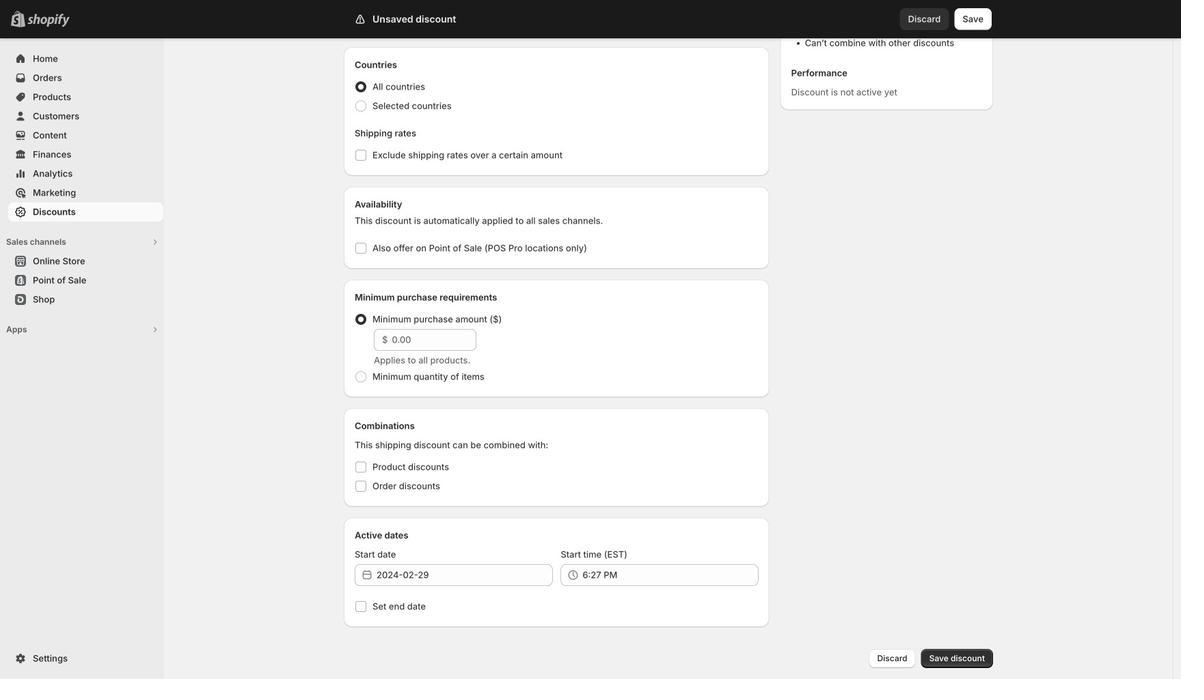 Task type: locate. For each thing, give the bounding box(es) containing it.
Enter time text field
[[583, 564, 759, 586]]



Task type: describe. For each thing, give the bounding box(es) containing it.
shopify image
[[27, 14, 70, 27]]

0.00 text field
[[392, 329, 477, 351]]

YYYY-MM-DD text field
[[377, 564, 553, 586]]



Task type: vqa. For each thing, say whether or not it's contained in the screenshot.
"Search countries" text box
no



